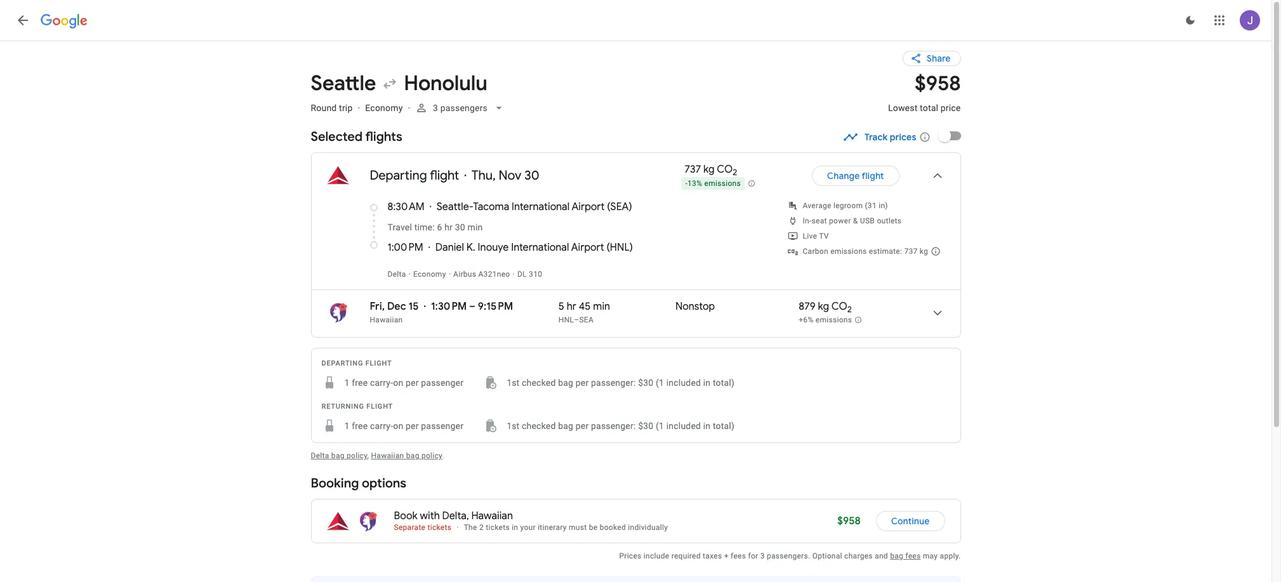 Task type: describe. For each thing, give the bounding box(es) containing it.
track
[[865, 131, 888, 143]]

min inside 5 hr 45 min hnl – sea
[[593, 301, 610, 313]]

required
[[672, 552, 701, 561]]

none text field inside 'main content'
[[888, 70, 961, 124]]

track prices
[[865, 131, 917, 143]]

the 2 tickets in your itinerary must be booked individually
[[464, 523, 668, 532]]

your
[[520, 523, 536, 532]]

1 for first first checked bag costs 30 us dollars per passenger (1 included in total) element from the bottom of the 'main content' containing seattle
[[345, 421, 350, 431]]

6
[[437, 222, 442, 233]]

1:30 pm – 9:15 pm
[[431, 301, 513, 313]]

fri,
[[370, 301, 385, 313]]

1 free carry-on per passenger for first first checked bag costs 30 us dollars per passenger (1 included in total) element from the bottom of the 'main content' containing seattle
[[345, 421, 464, 431]]

average
[[803, 201, 832, 210]]

0 vertical spatial international
[[512, 201, 570, 214]]

1 horizontal spatial 737
[[905, 247, 918, 256]]

Departure time: 1:30 PM. text field
[[431, 301, 467, 313]]

emissions for +6% emissions
[[816, 316, 852, 325]]

booking
[[311, 476, 359, 492]]

flights
[[365, 129, 403, 145]]

checked for first first checked bag costs 30 us dollars per passenger (1 included in total) element from the bottom of the 'main content' containing seattle
[[522, 421, 556, 431]]

45
[[579, 301, 591, 313]]

3 passengers button
[[410, 93, 511, 123]]

1st checked bag per passenger: $30 (1 included in total) for first first checked bag costs 30 us dollars per passenger (1 included in total) element from the top of the 'main content' containing seattle
[[507, 378, 735, 388]]

inouye
[[478, 241, 509, 254]]

3 passengers
[[433, 103, 488, 113]]

total) for first first checked bag costs 30 us dollars per passenger (1 included in total) element from the top of the 'main content' containing seattle
[[713, 378, 735, 388]]

1 vertical spatial airport
[[571, 241, 604, 254]]

flight details. return flight on friday, december 15. leaves daniel k. inouye international airport at 1:30 pm on friday, december 15 and arrives at seattle-tacoma international airport at 9:15 pm on friday, december 15. image
[[922, 298, 953, 328]]

a321neo
[[479, 270, 510, 279]]

1 for first first checked bag costs 30 us dollars per passenger (1 included in total) element from the top of the 'main content' containing seattle
[[345, 378, 350, 388]]

on for first first checked bag costs 30 us dollars per passenger (1 included in total) element from the bottom of the 'main content' containing seattle
[[393, 421, 403, 431]]

delta bag policy link
[[311, 452, 367, 461]]

daniel
[[435, 241, 464, 254]]

in-
[[803, 217, 812, 226]]

Arrival time: 1:00 PM. text field
[[388, 241, 423, 254]]

958 us dollars element
[[915, 70, 961, 97]]

0 horizontal spatial departing
[[322, 360, 363, 368]]

for
[[748, 552, 759, 561]]

options
[[362, 476, 406, 492]]

and
[[875, 552, 888, 561]]

$958 for $958
[[838, 515, 861, 528]]

nonstop flight. element
[[676, 301, 715, 315]]

in-seat power & usb outlets
[[803, 217, 902, 226]]

(1 for first first checked bag costs 30 us dollars per passenger (1 included in total) element from the bottom of the 'main content' containing seattle
[[656, 421, 664, 431]]

emissions for carbon emissions estimate: 737 kg
[[831, 247, 867, 256]]

separate tickets
[[394, 523, 452, 532]]

live
[[803, 232, 817, 241]]

1 vertical spatial hawaiian
[[371, 452, 404, 461]]

free for first first checked bag costs 30 us dollars per passenger (1 included in total) element from the top of the 'main content' containing seattle
[[352, 378, 368, 388]]

airbus
[[454, 270, 476, 279]]

(hnl)
[[607, 241, 633, 254]]

change flight button
[[812, 161, 900, 191]]

flight up the seattle- at left
[[430, 168, 459, 184]]

booking options
[[311, 476, 406, 492]]

thu,
[[472, 168, 496, 184]]

prices include required taxes + fees for 3 passengers. optional charges and bag fees may apply.
[[619, 552, 961, 561]]

separate
[[394, 523, 426, 532]]

on for first first checked bag costs 30 us dollars per passenger (1 included in total) element from the top of the 'main content' containing seattle
[[393, 378, 403, 388]]

economy inside list
[[413, 270, 446, 279]]

879
[[799, 301, 816, 313]]

hnl
[[559, 316, 574, 325]]

nov
[[499, 168, 522, 184]]

legroom
[[834, 201, 863, 210]]

passenger for first first checked bag costs 30 us dollars per passenger (1 included in total) element from the bottom of the 'main content' containing seattle
[[421, 421, 464, 431]]

1:00 pm
[[388, 241, 423, 254]]

departing flight inside list
[[370, 168, 459, 184]]

seattle
[[311, 70, 376, 97]]

taxes
[[703, 552, 722, 561]]

include
[[644, 552, 670, 561]]

co for 879 kg co
[[832, 301, 848, 313]]

main content containing seattle
[[311, 41, 961, 582]]

$958 for $958 lowest total price
[[915, 70, 961, 97]]

k.
[[467, 241, 476, 254]]

0 horizontal spatial  image
[[358, 103, 360, 113]]

– inside 5 hr 45 min hnl – sea
[[574, 316, 579, 325]]

+
[[724, 552, 729, 561]]

flight right returning
[[367, 403, 393, 411]]

1 horizontal spatial 30
[[525, 168, 540, 184]]

share
[[927, 53, 951, 64]]

time:
[[415, 222, 435, 233]]

total) for first first checked bag costs 30 us dollars per passenger (1 included in total) element from the bottom of the 'main content' containing seattle
[[713, 421, 735, 431]]

travel time: 6 hr 30 min
[[388, 222, 483, 233]]

delta bag policy , hawaiian bag policy
[[311, 452, 443, 461]]

+6%
[[799, 316, 814, 325]]

passenger for first first checked bag costs 30 us dollars per passenger (1 included in total) element from the top of the 'main content' containing seattle
[[421, 378, 464, 388]]

travel
[[388, 222, 412, 233]]

hr inside 5 hr 45 min hnl – sea
[[567, 301, 577, 313]]

delta for delta
[[388, 270, 406, 279]]

thu, nov 30
[[472, 168, 540, 184]]

$30 for first first checked bag costs 30 us dollars per passenger (1 included in total) element from the top of the 'main content' containing seattle
[[638, 378, 654, 388]]

power
[[829, 217, 851, 226]]

continue button
[[876, 506, 945, 537]]

go back image
[[15, 13, 30, 28]]

+6% emissions
[[799, 316, 852, 325]]

live tv
[[803, 232, 829, 241]]

0 vertical spatial hawaiian
[[370, 316, 403, 325]]

continue
[[892, 516, 930, 527]]

delta for delta bag policy , hawaiian bag policy
[[311, 452, 329, 461]]

0 vertical spatial airport
[[572, 201, 605, 214]]

selected
[[311, 129, 363, 145]]

(31
[[865, 201, 877, 210]]

included for first first checked bag costs 30 us dollars per passenger (1 included in total) element from the bottom of the 'main content' containing seattle
[[667, 421, 701, 431]]

0 horizontal spatial min
[[468, 222, 483, 233]]

1 fees from the left
[[731, 552, 746, 561]]

passengers.
[[767, 552, 811, 561]]

trip
[[339, 103, 353, 113]]

15
[[409, 301, 419, 313]]

1 horizontal spatial 3
[[761, 552, 765, 561]]

with
[[420, 510, 440, 523]]

must
[[569, 523, 587, 532]]

1 tickets from the left
[[428, 523, 452, 532]]

kg for 879 kg co
[[818, 301, 830, 313]]

hawaiian bag policy link
[[371, 452, 443, 461]]

-
[[686, 179, 688, 188]]

2 fees from the left
[[906, 552, 921, 561]]

kg for 737 kg co
[[704, 163, 715, 176]]

-13% emissions
[[686, 179, 741, 188]]

2 passenger: from the top
[[591, 421, 636, 431]]

lowest
[[888, 103, 918, 113]]

may
[[923, 552, 938, 561]]

Departure time: 8:30 AM. text field
[[388, 201, 425, 214]]

co for 737 kg co
[[717, 163, 733, 176]]

flight up returning flight
[[366, 360, 392, 368]]

return flight on friday, december 15. leaves daniel k. inouye international airport at 1:30 pm on friday, december 15 and arrives at seattle-tacoma international airport at 9:15 pm on friday, december 15. element
[[370, 301, 513, 313]]



Task type: vqa. For each thing, say whether or not it's contained in the screenshot.
USB
yes



Task type: locate. For each thing, give the bounding box(es) containing it.
0 horizontal spatial tickets
[[428, 523, 452, 532]]

1 $30 from the top
[[638, 378, 654, 388]]

the
[[464, 523, 477, 532]]

0 vertical spatial 1st
[[507, 378, 520, 388]]

30 right 6
[[455, 222, 465, 233]]

1 horizontal spatial delta
[[388, 270, 406, 279]]

tickets right the on the left of page
[[486, 523, 510, 532]]

kg right estimate:
[[920, 247, 929, 256]]

optional
[[813, 552, 843, 561]]

booked
[[600, 523, 626, 532]]

1 horizontal spatial min
[[593, 301, 610, 313]]

1 free from the top
[[352, 378, 368, 388]]

airport left (sea)
[[572, 201, 605, 214]]

737 inside 737 kg co 2
[[685, 163, 701, 176]]

individually
[[628, 523, 668, 532]]

0 vertical spatial passenger:
[[591, 378, 636, 388]]

 image
[[408, 103, 410, 113]]

1 horizontal spatial tickets
[[486, 523, 510, 532]]

0 vertical spatial free
[[352, 378, 368, 388]]

3 inside popup button
[[433, 103, 438, 113]]

min right 45
[[593, 301, 610, 313]]

0 vertical spatial min
[[468, 222, 483, 233]]

1 free carry-on per passenger for first first checked bag costs 30 us dollars per passenger (1 included in total) element from the top of the 'main content' containing seattle
[[345, 378, 464, 388]]

returning
[[322, 403, 364, 411]]

in for first first checked bag costs 30 us dollars per passenger (1 included in total) element from the top of the 'main content' containing seattle
[[704, 378, 711, 388]]

1 vertical spatial kg
[[920, 247, 929, 256]]

prices
[[619, 552, 642, 561]]

0 vertical spatial hr
[[445, 222, 453, 233]]

fees left may
[[906, 552, 921, 561]]

0 horizontal spatial 2
[[479, 523, 484, 532]]

hr right 5
[[567, 301, 577, 313]]

1 vertical spatial $30
[[638, 421, 654, 431]]

2 1 from the top
[[345, 421, 350, 431]]

2 for 737 kg co
[[733, 167, 738, 178]]

0 vertical spatial 30
[[525, 168, 540, 184]]

selected flights
[[311, 129, 403, 145]]

outlets
[[877, 217, 902, 226]]

0 vertical spatial 1
[[345, 378, 350, 388]]

5
[[559, 301, 565, 313]]

2 vertical spatial in
[[512, 523, 518, 532]]

prices
[[890, 131, 917, 143]]

1st checked bag per passenger: $30 (1 included in total)
[[507, 378, 735, 388], [507, 421, 735, 431]]

0 vertical spatial departing flight
[[370, 168, 459, 184]]

main content
[[311, 41, 961, 582]]

1 free carry-on per passenger
[[345, 378, 464, 388], [345, 421, 464, 431]]

0 horizontal spatial 737
[[685, 163, 701, 176]]

958 US dollars text field
[[838, 515, 861, 528]]

departing
[[370, 168, 427, 184], [322, 360, 363, 368]]

departing flight up returning flight
[[322, 360, 392, 368]]

0 vertical spatial $30
[[638, 378, 654, 388]]

1 horizontal spatial economy
[[413, 270, 446, 279]]

1 vertical spatial passenger
[[421, 421, 464, 431]]

departing inside list
[[370, 168, 427, 184]]

policy up with
[[422, 452, 443, 461]]

$958 inside $958 lowest total price
[[915, 70, 961, 97]]

$30
[[638, 378, 654, 388], [638, 421, 654, 431]]

list
[[312, 153, 961, 337]]

2 (1 from the top
[[656, 421, 664, 431]]

2 1st checked bag per passenger: $30 (1 included in total) from the top
[[507, 421, 735, 431]]

carbon emissions estimate: 737 kg
[[803, 247, 929, 256]]

1 vertical spatial co
[[832, 301, 848, 313]]

1 vertical spatial carry-
[[370, 421, 393, 431]]

1 1 free carry-on per passenger from the top
[[345, 378, 464, 388]]

2 passenger from the top
[[421, 421, 464, 431]]

3 right for at right bottom
[[761, 552, 765, 561]]

– down 45
[[574, 316, 579, 325]]

seattle-tacoma international airport (sea)
[[437, 201, 632, 214]]

$958 down share
[[915, 70, 961, 97]]

2 horizontal spatial  image
[[449, 270, 451, 279]]

change flight
[[827, 170, 884, 182]]

1st for first first checked bag costs 30 us dollars per passenger (1 included in total) element from the top of the 'main content' containing seattle
[[507, 378, 520, 388]]

0 vertical spatial co
[[717, 163, 733, 176]]

1 (1 from the top
[[656, 378, 664, 388]]

1 1st checked bag per passenger: $30 (1 included in total) from the top
[[507, 378, 735, 388]]

first checked bag costs 30 us dollars per passenger (1 included in total) element
[[484, 375, 735, 391], [484, 419, 735, 434]]

2 checked from the top
[[522, 421, 556, 431]]

&
[[853, 217, 858, 226]]

2 policy from the left
[[422, 452, 443, 461]]

kg
[[704, 163, 715, 176], [920, 247, 929, 256], [818, 301, 830, 313]]

0 vertical spatial 1st checked bag per passenger: $30 (1 included in total)
[[507, 378, 735, 388]]

learn more about tracked prices image
[[919, 131, 931, 143]]

seat
[[812, 217, 827, 226]]

1 checked from the top
[[522, 378, 556, 388]]

(1 for first first checked bag costs 30 us dollars per passenger (1 included in total) element from the top of the 'main content' containing seattle
[[656, 378, 664, 388]]

2 vertical spatial kg
[[818, 301, 830, 313]]

1:30 pm
[[431, 301, 467, 313]]

checked for first first checked bag costs 30 us dollars per passenger (1 included in total) element from the top of the 'main content' containing seattle
[[522, 378, 556, 388]]

flight
[[430, 168, 459, 184], [862, 170, 884, 182], [366, 360, 392, 368], [367, 403, 393, 411]]

0 horizontal spatial –
[[469, 301, 476, 313]]

 image
[[358, 103, 360, 113], [409, 270, 411, 279], [449, 270, 451, 279]]

hawaiian down fri, dec 15
[[370, 316, 403, 325]]

5 hr 45 min hnl – sea
[[559, 301, 610, 325]]

1 vertical spatial min
[[593, 301, 610, 313]]

international
[[512, 201, 570, 214], [511, 241, 569, 254]]

usb
[[860, 217, 875, 226]]

co
[[717, 163, 733, 176], [832, 301, 848, 313]]

Arrival time: 9:15 PM. text field
[[478, 301, 513, 313]]

charges
[[845, 552, 873, 561]]

2 right the on the left of page
[[479, 523, 484, 532]]

737 up 13%
[[685, 163, 701, 176]]

2 carry- from the top
[[370, 421, 393, 431]]

2 vertical spatial hawaiian
[[472, 510, 513, 523]]

1 total) from the top
[[713, 378, 735, 388]]

sea
[[579, 316, 594, 325]]

1 horizontal spatial kg
[[818, 301, 830, 313]]

2 vertical spatial 2
[[479, 523, 484, 532]]

change appearance image
[[1176, 5, 1206, 36]]

1 horizontal spatial departing
[[370, 168, 427, 184]]

policy
[[347, 452, 367, 461], [422, 452, 443, 461]]

1 horizontal spatial policy
[[422, 452, 443, 461]]

0 vertical spatial in
[[704, 378, 711, 388]]

1 vertical spatial total)
[[713, 421, 735, 431]]

kg inside 737 kg co 2
[[704, 163, 715, 176]]

1 horizontal spatial co
[[832, 301, 848, 313]]

0 vertical spatial kg
[[704, 163, 715, 176]]

0 vertical spatial 3
[[433, 103, 438, 113]]

1 vertical spatial economy
[[413, 270, 446, 279]]

list inside 'main content'
[[312, 153, 961, 337]]

1 vertical spatial 737
[[905, 247, 918, 256]]

2 on from the top
[[393, 421, 403, 431]]

0 vertical spatial total)
[[713, 378, 735, 388]]

loading results progress bar
[[0, 41, 1272, 43]]

airport
[[572, 201, 605, 214], [571, 241, 604, 254]]

2 first checked bag costs 30 us dollars per passenger (1 included in total) element from the top
[[484, 419, 735, 434]]

2
[[733, 167, 738, 178], [848, 304, 852, 315], [479, 523, 484, 532]]

$958 lowest total price
[[888, 70, 961, 113]]

13%
[[688, 179, 703, 188]]

free
[[352, 378, 368, 388], [352, 421, 368, 431]]

bag fees button
[[891, 552, 921, 561]]

1 passenger from the top
[[421, 378, 464, 388]]

737 kg co 2
[[685, 163, 738, 178]]

kg inside 879 kg co 2
[[818, 301, 830, 313]]

0 vertical spatial 2
[[733, 167, 738, 178]]

delta down 1:00 pm
[[388, 270, 406, 279]]

2 up -13% emissions
[[733, 167, 738, 178]]

book with delta, hawaiian
[[394, 510, 513, 523]]

passengers
[[441, 103, 488, 113]]

dl 310
[[518, 270, 542, 279]]

1 vertical spatial included
[[667, 421, 701, 431]]

emissions
[[705, 179, 741, 188], [831, 247, 867, 256], [816, 316, 852, 325]]

879 kg co 2
[[799, 301, 852, 315]]

0 horizontal spatial 30
[[455, 222, 465, 233]]

be
[[589, 523, 598, 532]]

itinerary
[[538, 523, 567, 532]]

daniel k. inouye international airport (hnl)
[[435, 241, 633, 254]]

in for first first checked bag costs 30 us dollars per passenger (1 included in total) element from the bottom of the 'main content' containing seattle
[[704, 421, 711, 431]]

none text field containing $958
[[888, 70, 961, 124]]

economy up flights
[[365, 103, 403, 113]]

kg up +6% emissions
[[818, 301, 830, 313]]

1
[[345, 378, 350, 388], [345, 421, 350, 431]]

delta inside list
[[388, 270, 406, 279]]

2 $30 from the top
[[638, 421, 654, 431]]

list containing departing flight
[[312, 153, 961, 337]]

1 first checked bag costs 30 us dollars per passenger (1 included in total) element from the top
[[484, 375, 735, 391]]

policy up booking options
[[347, 452, 367, 461]]

returning flight
[[322, 403, 393, 411]]

2 tickets from the left
[[486, 523, 510, 532]]

0 horizontal spatial 3
[[433, 103, 438, 113]]

departing up departure time: 8:30 am. text field
[[370, 168, 427, 184]]

1 vertical spatial hr
[[567, 301, 577, 313]]

1st
[[507, 378, 520, 388], [507, 421, 520, 431]]

1 down returning
[[345, 421, 350, 431]]

0 vertical spatial economy
[[365, 103, 403, 113]]

carry- for first first checked bag costs 30 us dollars per passenger (1 included in total) element from the top of the 'main content' containing seattle
[[370, 378, 393, 388]]

carbon emissions estimate: 737 kilograms element
[[803, 247, 929, 256]]

emissions down the in-seat power & usb outlets
[[831, 247, 867, 256]]

share button
[[903, 51, 961, 66]]

2 for 879 kg co
[[848, 304, 852, 315]]

Seattle to Honolulu and back text field
[[311, 70, 873, 97]]

1 up returning
[[345, 378, 350, 388]]

1 on from the top
[[393, 378, 403, 388]]

co up +6% emissions
[[832, 301, 848, 313]]

2 inside 879 kg co 2
[[848, 304, 852, 315]]

$958 up "charges"
[[838, 515, 861, 528]]

2 up +6% emissions
[[848, 304, 852, 315]]

1st for first first checked bag costs 30 us dollars per passenger (1 included in total) element from the bottom of the 'main content' containing seattle
[[507, 421, 520, 431]]

1 vertical spatial departing flight
[[322, 360, 392, 368]]

0 horizontal spatial $958
[[838, 515, 861, 528]]

hr
[[445, 222, 453, 233], [567, 301, 577, 313]]

0 horizontal spatial delta
[[311, 452, 329, 461]]

1 horizontal spatial 2
[[733, 167, 738, 178]]

(1
[[656, 378, 664, 388], [656, 421, 664, 431]]

delta up booking
[[311, 452, 329, 461]]

1 horizontal spatial  image
[[409, 270, 411, 279]]

1 carry- from the top
[[370, 378, 393, 388]]

0 vertical spatial delta
[[388, 270, 406, 279]]

2 total) from the top
[[713, 421, 735, 431]]

tickets down with
[[428, 523, 452, 532]]

1 passenger: from the top
[[591, 378, 636, 388]]

3
[[433, 103, 438, 113], [761, 552, 765, 561]]

1 vertical spatial 30
[[455, 222, 465, 233]]

departing flight
[[370, 168, 459, 184], [322, 360, 392, 368]]

1 vertical spatial checked
[[522, 421, 556, 431]]

emissions down 737 kg co 2
[[705, 179, 741, 188]]

1 vertical spatial passenger:
[[591, 421, 636, 431]]

change
[[827, 170, 860, 182]]

1 vertical spatial delta
[[311, 452, 329, 461]]

co inside 737 kg co 2
[[717, 163, 733, 176]]

0 horizontal spatial economy
[[365, 103, 403, 113]]

$958
[[915, 70, 961, 97], [838, 515, 861, 528]]

hawaiian up the on the left of page
[[472, 510, 513, 523]]

1 vertical spatial in
[[704, 421, 711, 431]]

flight right 'change'
[[862, 170, 884, 182]]

0 horizontal spatial fees
[[731, 552, 746, 561]]

1 vertical spatial free
[[352, 421, 368, 431]]

8:30 am
[[388, 201, 425, 214]]

co inside 879 kg co 2
[[832, 301, 848, 313]]

0 vertical spatial 737
[[685, 163, 701, 176]]

carry- up 'delta bag policy , hawaiian bag policy'
[[370, 421, 393, 431]]

estimate:
[[869, 247, 903, 256]]

$30 for first first checked bag costs 30 us dollars per passenger (1 included in total) element from the bottom of the 'main content' containing seattle
[[638, 421, 654, 431]]

0 horizontal spatial kg
[[704, 163, 715, 176]]

co up -13% emissions
[[717, 163, 733, 176]]

2 horizontal spatial kg
[[920, 247, 929, 256]]

0 vertical spatial emissions
[[705, 179, 741, 188]]

in)
[[879, 201, 888, 210]]

hr right 6
[[445, 222, 453, 233]]

carry- for first first checked bag costs 30 us dollars per passenger (1 included in total) element from the bottom of the 'main content' containing seattle
[[370, 421, 393, 431]]

airbus a321neo
[[454, 270, 510, 279]]

2 free from the top
[[352, 421, 368, 431]]

economy down daniel
[[413, 270, 446, 279]]

1 policy from the left
[[347, 452, 367, 461]]

0 vertical spatial on
[[393, 378, 403, 388]]

737 right estimate:
[[905, 247, 918, 256]]

1 horizontal spatial $958
[[915, 70, 961, 97]]

30 right nov
[[525, 168, 540, 184]]

2 horizontal spatial 2
[[848, 304, 852, 315]]

delta,
[[442, 510, 469, 523]]

total duration 5 hr 45 min. element
[[559, 301, 676, 315]]

 image left airbus
[[449, 270, 451, 279]]

1 vertical spatial (1
[[656, 421, 664, 431]]

free up returning flight
[[352, 378, 368, 388]]

2 1st from the top
[[507, 421, 520, 431]]

1 1st from the top
[[507, 378, 520, 388]]

2 inside 737 kg co 2
[[733, 167, 738, 178]]

3 down honolulu
[[433, 103, 438, 113]]

departing flight up departure time: 8:30 am. text field
[[370, 168, 459, 184]]

per
[[406, 378, 419, 388], [576, 378, 589, 388], [406, 421, 419, 431], [576, 421, 589, 431]]

1 vertical spatial departing
[[322, 360, 363, 368]]

kg up -13% emissions
[[704, 163, 715, 176]]

0 vertical spatial checked
[[522, 378, 556, 388]]

1 vertical spatial international
[[511, 241, 569, 254]]

1 vertical spatial –
[[574, 316, 579, 325]]

1st checked bag per passenger: $30 (1 included in total) for first first checked bag costs 30 us dollars per passenger (1 included in total) element from the bottom of the 'main content' containing seattle
[[507, 421, 735, 431]]

0 horizontal spatial co
[[717, 163, 733, 176]]

0 vertical spatial first checked bag costs 30 us dollars per passenger (1 included in total) element
[[484, 375, 735, 391]]

0 vertical spatial departing
[[370, 168, 427, 184]]

1 vertical spatial 3
[[761, 552, 765, 561]]

0 vertical spatial (1
[[656, 378, 664, 388]]

2 vertical spatial emissions
[[816, 316, 852, 325]]

hawaiian right ,
[[371, 452, 404, 461]]

1 vertical spatial 2
[[848, 304, 852, 315]]

1 included from the top
[[667, 378, 701, 388]]

(sea)
[[607, 201, 632, 214]]

free down returning flight
[[352, 421, 368, 431]]

departing up returning
[[322, 360, 363, 368]]

737
[[685, 163, 701, 176], [905, 247, 918, 256]]

fees right +
[[731, 552, 746, 561]]

1 horizontal spatial hr
[[567, 301, 577, 313]]

international up daniel k. inouye international airport (hnl)
[[512, 201, 570, 214]]

tacoma
[[473, 201, 509, 214]]

1 vertical spatial 1st checked bag per passenger: $30 (1 included in total)
[[507, 421, 735, 431]]

1 vertical spatial $958
[[838, 515, 861, 528]]

0 horizontal spatial hr
[[445, 222, 453, 233]]

1 vertical spatial 1st
[[507, 421, 520, 431]]

1 vertical spatial emissions
[[831, 247, 867, 256]]

carry- up returning flight
[[370, 378, 393, 388]]

free for first first checked bag costs 30 us dollars per passenger (1 included in total) element from the bottom of the 'main content' containing seattle
[[352, 421, 368, 431]]

None text field
[[888, 70, 961, 124]]

1 free carry-on per passenger up returning flight
[[345, 378, 464, 388]]

min up k.
[[468, 222, 483, 233]]

9:15 pm
[[478, 301, 513, 313]]

international up dl 310
[[511, 241, 569, 254]]

tv
[[819, 232, 829, 241]]

0 vertical spatial 1 free carry-on per passenger
[[345, 378, 464, 388]]

seattle-
[[437, 201, 473, 214]]

– left 9:15 pm text field
[[469, 301, 476, 313]]

round trip
[[311, 103, 353, 113]]

 image right trip
[[358, 103, 360, 113]]

apply.
[[940, 552, 961, 561]]

price
[[941, 103, 961, 113]]

0 horizontal spatial policy
[[347, 452, 367, 461]]

emissions down 879 kg co 2
[[816, 316, 852, 325]]

total
[[920, 103, 939, 113]]

2 included from the top
[[667, 421, 701, 431]]

1 free carry-on per passenger up hawaiian bag policy link
[[345, 421, 464, 431]]

0 vertical spatial $958
[[915, 70, 961, 97]]

airport left (hnl) on the top left of the page
[[571, 241, 604, 254]]

flight inside button
[[862, 170, 884, 182]]

1 vertical spatial first checked bag costs 30 us dollars per passenger (1 included in total) element
[[484, 419, 735, 434]]

 image down "arrival time: 1:00 pm." text field
[[409, 270, 411, 279]]

dec
[[387, 301, 406, 313]]

1 horizontal spatial fees
[[906, 552, 921, 561]]

2 1 free carry-on per passenger from the top
[[345, 421, 464, 431]]

1 1 from the top
[[345, 378, 350, 388]]

included for first first checked bag costs 30 us dollars per passenger (1 included in total) element from the top of the 'main content' containing seattle
[[667, 378, 701, 388]]



